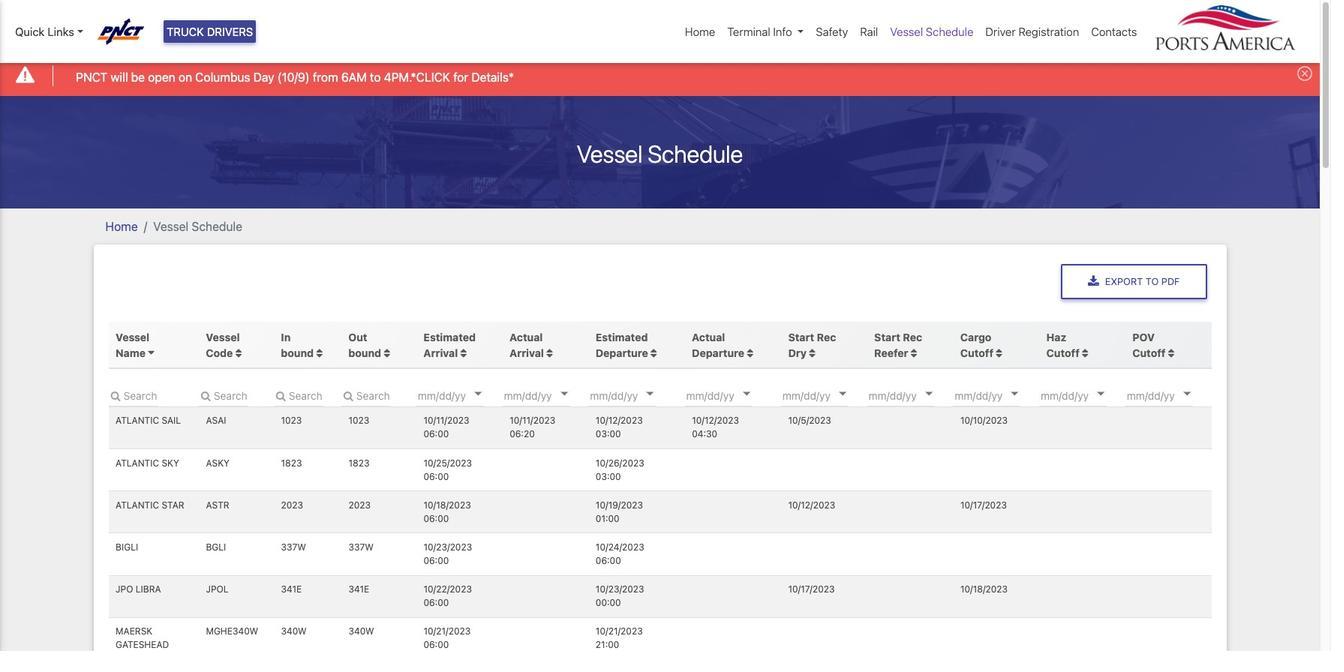 Task type: vqa. For each thing, say whether or not it's contained in the screenshot.
right High
no



Task type: describe. For each thing, give the bounding box(es) containing it.
rail
[[860, 25, 878, 38]]

06:00 for 10/22/2023 06:00
[[424, 598, 449, 609]]

atlantic sky
[[116, 458, 179, 469]]

2 1823 from the left
[[349, 458, 370, 469]]

atlantic for atlantic sail
[[116, 415, 159, 427]]

quick
[[15, 25, 45, 38]]

0 vertical spatial vessel schedule
[[890, 25, 974, 38]]

(10/9)
[[277, 70, 310, 84]]

for
[[453, 70, 468, 84]]

cutoff for cargo
[[961, 346, 994, 359]]

10/21/2023 21:00
[[596, 626, 643, 651]]

bound for out
[[349, 346, 381, 359]]

columbus
[[195, 70, 250, 84]]

1 horizontal spatial 10/17/2023
[[961, 500, 1007, 511]]

06:00 for 10/21/2023 06:00
[[424, 640, 449, 651]]

10/22/2023 06:00
[[424, 584, 472, 609]]

10/10/2023
[[961, 415, 1008, 427]]

gateshead
[[116, 640, 169, 651]]

10/11/2023 06:20
[[510, 415, 556, 440]]

bound for in
[[281, 346, 314, 359]]

estimated departure
[[596, 331, 648, 359]]

open calendar image for fourth mm/dd/yy field from the right
[[925, 392, 933, 396]]

10/11/2023 06:00
[[424, 415, 469, 440]]

driver registration
[[986, 25, 1079, 38]]

asky
[[206, 458, 230, 469]]

1 vertical spatial home link
[[105, 220, 138, 233]]

01:00
[[596, 513, 620, 524]]

contacts link
[[1085, 17, 1143, 46]]

out bound
[[349, 331, 384, 359]]

6 mm/dd/yy field from the left
[[867, 384, 957, 407]]

rec for start rec dry
[[817, 331, 836, 343]]

10/24/2023 06:00
[[596, 542, 644, 567]]

10/18/2023 06:00
[[424, 500, 471, 524]]

atlantic for atlantic sky
[[116, 458, 159, 469]]

10/23/2023 06:00
[[424, 542, 472, 567]]

out
[[349, 331, 367, 343]]

atlantic sail
[[116, 415, 181, 427]]

10/5/2023
[[788, 415, 831, 427]]

registration
[[1019, 25, 1079, 38]]

from
[[313, 70, 338, 84]]

6am
[[341, 70, 367, 84]]

10/18/2023 for 10/18/2023 06:00
[[424, 500, 471, 511]]

10/18/2023 for 10/18/2023
[[961, 584, 1008, 595]]

4pm.*click
[[384, 70, 450, 84]]

vessel code
[[206, 331, 240, 359]]

actual for actual departure
[[692, 331, 725, 343]]

1 horizontal spatial vessel schedule
[[577, 139, 743, 168]]

1 341e from the left
[[281, 584, 302, 595]]

sky
[[162, 458, 179, 469]]

1 1823 from the left
[[281, 458, 302, 469]]

pdf
[[1162, 276, 1180, 287]]

actual departure
[[692, 331, 745, 359]]

truck drivers
[[167, 25, 253, 38]]

2 2023 from the left
[[349, 500, 371, 511]]

will
[[111, 70, 128, 84]]

2 mm/dd/yy field from the left
[[502, 384, 593, 407]]

dry
[[788, 346, 807, 359]]

terminal
[[727, 25, 770, 38]]

start for dry
[[788, 331, 814, 343]]

10/12/2023 04:30
[[692, 415, 739, 440]]

10/22/2023
[[424, 584, 472, 595]]

5 mm/dd/yy field from the left
[[781, 384, 871, 407]]

10/25/2023 06:00
[[424, 458, 472, 482]]

sail
[[162, 415, 181, 427]]

truck
[[167, 25, 204, 38]]

day
[[253, 70, 274, 84]]

1 vertical spatial schedule
[[648, 139, 743, 168]]

terminal info
[[727, 25, 792, 38]]

1 1023 from the left
[[281, 415, 302, 427]]

pnct will be open on columbus day (10/9) from 6am to 4pm.*click for details* link
[[76, 68, 514, 86]]

06:00 for 10/24/2023 06:00
[[596, 555, 621, 567]]

in bound
[[281, 331, 316, 359]]

1 mm/dd/yy field from the left
[[416, 384, 506, 407]]

pnct
[[76, 70, 107, 84]]

open calendar image for 4th mm/dd/yy field from left
[[743, 392, 750, 396]]

cargo cutoff
[[961, 331, 994, 359]]

jpol
[[206, 584, 229, 595]]

1 horizontal spatial home link
[[679, 17, 721, 46]]

vessel name
[[116, 331, 149, 359]]

to
[[370, 70, 381, 84]]

departure for estimated
[[596, 346, 648, 359]]

10/26/2023 03:00
[[596, 458, 644, 482]]

estimated for arrival
[[424, 331, 476, 343]]

03:00 for 10/12/2023 03:00
[[596, 429, 621, 440]]

vessel schedule link
[[884, 17, 980, 46]]

pov
[[1133, 331, 1155, 343]]

2 340w from the left
[[349, 626, 374, 637]]

estimated for departure
[[596, 331, 648, 343]]

driver
[[986, 25, 1016, 38]]

libra
[[136, 584, 161, 595]]

truck drivers link
[[164, 20, 256, 43]]

open calendar image for ninth mm/dd/yy field from right
[[474, 392, 482, 396]]

safety link
[[810, 17, 854, 46]]

06:20
[[510, 429, 535, 440]]

open
[[148, 70, 175, 84]]

open calendar image for eighth mm/dd/yy field from right
[[560, 392, 568, 396]]

open calendar image for third mm/dd/yy field from the right
[[1011, 392, 1019, 396]]

2 vertical spatial vessel schedule
[[153, 220, 242, 233]]

arrival for actual arrival
[[510, 346, 544, 359]]

pnct will be open on columbus day (10/9) from 6am to 4pm.*click for details*
[[76, 70, 514, 84]]

04:30
[[692, 429, 717, 440]]

start rec reefer
[[874, 331, 922, 359]]

estimated arrival
[[424, 331, 476, 359]]

pov cutoff
[[1133, 331, 1166, 359]]

atlantic star
[[116, 500, 184, 511]]

mghe340w
[[206, 626, 258, 637]]

contacts
[[1091, 25, 1137, 38]]

rail link
[[854, 17, 884, 46]]

03:00 for 10/26/2023 03:00
[[596, 471, 621, 482]]

name
[[116, 346, 146, 359]]

10/21/2023 for 21:00
[[596, 626, 643, 637]]

on
[[179, 70, 192, 84]]

10/12/2023 03:00
[[596, 415, 643, 440]]



Task type: locate. For each thing, give the bounding box(es) containing it.
2 atlantic from the top
[[116, 458, 159, 469]]

06:00 up 10/25/2023
[[424, 429, 449, 440]]

1 horizontal spatial departure
[[692, 346, 745, 359]]

bound inside in bound
[[281, 346, 314, 359]]

10/11/2023 up "06:20" on the bottom of the page
[[510, 415, 556, 427]]

1 2023 from the left
[[281, 500, 303, 511]]

open calendar image for 2nd mm/dd/yy field from the right
[[1097, 392, 1105, 396]]

cutoff
[[961, 346, 994, 359], [1047, 346, 1080, 359], [1133, 346, 1166, 359]]

2 rec from the left
[[903, 331, 922, 343]]

haz cutoff
[[1047, 331, 1080, 359]]

2 bound from the left
[[349, 346, 381, 359]]

06:00 inside 10/11/2023 06:00
[[424, 429, 449, 440]]

1 horizontal spatial cutoff
[[1047, 346, 1080, 359]]

1 horizontal spatial 10/21/2023
[[596, 626, 643, 637]]

start up reefer at the bottom of page
[[874, 331, 901, 343]]

0 horizontal spatial home link
[[105, 220, 138, 233]]

0 vertical spatial 10/23/2023
[[424, 542, 472, 553]]

0 horizontal spatial 340w
[[281, 626, 307, 637]]

jpo
[[116, 584, 133, 595]]

actual inside actual arrival
[[510, 331, 543, 343]]

06:00 inside 10/21/2023 06:00
[[424, 640, 449, 651]]

1823
[[281, 458, 302, 469], [349, 458, 370, 469]]

1 vertical spatial home
[[105, 220, 138, 233]]

1 337w from the left
[[281, 542, 306, 553]]

0 horizontal spatial 10/11/2023
[[424, 415, 469, 427]]

open calendar image for ninth mm/dd/yy field from left
[[1183, 392, 1191, 396]]

10/11/2023 for 06:00
[[424, 415, 469, 427]]

10/23/2023 down the '10/18/2023 06:00'
[[424, 542, 472, 553]]

10/12/2023 for 03:00
[[596, 415, 643, 427]]

7 open calendar image from the left
[[1183, 392, 1191, 396]]

mm/dd/yy field down pov cutoff at the bottom of page
[[1125, 384, 1216, 407]]

start rec dry
[[788, 331, 836, 359]]

1 horizontal spatial 2023
[[349, 500, 371, 511]]

0 horizontal spatial 10/21/2023
[[424, 626, 471, 637]]

3 open calendar image from the left
[[743, 392, 750, 396]]

1 vertical spatial 03:00
[[596, 471, 621, 482]]

links
[[48, 25, 74, 38]]

2 horizontal spatial vessel schedule
[[890, 25, 974, 38]]

1 actual from the left
[[510, 331, 543, 343]]

1 vertical spatial 10/23/2023
[[596, 584, 644, 595]]

0 horizontal spatial cutoff
[[961, 346, 994, 359]]

mm/dd/yy field up 10/11/2023 06:20
[[502, 384, 593, 407]]

21:00
[[596, 640, 619, 651]]

1 bound from the left
[[281, 346, 314, 359]]

0 vertical spatial home
[[685, 25, 715, 38]]

to
[[1146, 276, 1159, 287]]

1 10/21/2023 from the left
[[424, 626, 471, 637]]

10/18/2023
[[424, 500, 471, 511], [961, 584, 1008, 595]]

6 open calendar image from the left
[[1097, 392, 1105, 396]]

cutoff for haz
[[1047, 346, 1080, 359]]

mm/dd/yy field up 10/11/2023 06:00
[[416, 384, 506, 407]]

start
[[788, 331, 814, 343], [874, 331, 901, 343]]

pnct will be open on columbus day (10/9) from 6am to 4pm.*click for details* alert
[[0, 55, 1320, 96]]

06:00 for 10/25/2023 06:00
[[424, 471, 449, 482]]

10/21/2023 down 10/22/2023 06:00
[[424, 626, 471, 637]]

0 horizontal spatial 1023
[[281, 415, 302, 427]]

1 horizontal spatial 10/11/2023
[[510, 415, 556, 427]]

1 estimated from the left
[[424, 331, 476, 343]]

close image
[[1298, 66, 1313, 81]]

start for reefer
[[874, 331, 901, 343]]

rec inside start rec dry
[[817, 331, 836, 343]]

start inside start rec reefer
[[874, 331, 901, 343]]

1 340w from the left
[[281, 626, 307, 637]]

10/21/2023 for 06:00
[[424, 626, 471, 637]]

06:00 down the 10/22/2023
[[424, 598, 449, 609]]

06:00 for 10/11/2023 06:00
[[424, 429, 449, 440]]

1 horizontal spatial arrival
[[510, 346, 544, 359]]

06:00 up 10/23/2023 06:00
[[424, 513, 449, 524]]

open calendar image for fifth mm/dd/yy field from left
[[839, 392, 847, 396]]

start up 'dry'
[[788, 331, 814, 343]]

0 horizontal spatial actual
[[510, 331, 543, 343]]

0 horizontal spatial 337w
[[281, 542, 306, 553]]

10/11/2023 for 06:20
[[510, 415, 556, 427]]

drivers
[[207, 25, 253, 38]]

schedule
[[926, 25, 974, 38], [648, 139, 743, 168], [192, 220, 242, 233]]

2 start from the left
[[874, 331, 901, 343]]

0 horizontal spatial 10/12/2023
[[596, 415, 643, 427]]

0 horizontal spatial 2023
[[281, 500, 303, 511]]

2 cutoff from the left
[[1047, 346, 1080, 359]]

10/21/2023 06:00
[[424, 626, 471, 651]]

open calendar image
[[560, 392, 568, 396], [646, 392, 654, 396], [743, 392, 750, 396], [925, 392, 933, 396], [1011, 392, 1019, 396], [1097, 392, 1105, 396], [1183, 392, 1191, 396]]

0 horizontal spatial 10/18/2023
[[424, 500, 471, 511]]

2 horizontal spatial 10/12/2023
[[788, 500, 835, 511]]

cutoff down pov
[[1133, 346, 1166, 359]]

bound down out
[[349, 346, 381, 359]]

code
[[206, 346, 233, 359]]

maersk gateshead
[[116, 626, 169, 651]]

8 mm/dd/yy field from the left
[[1039, 384, 1129, 407]]

export to pdf
[[1105, 276, 1180, 287]]

03:00
[[596, 429, 621, 440], [596, 471, 621, 482]]

quick links
[[15, 25, 74, 38]]

10/23/2023 up 00:00
[[596, 584, 644, 595]]

0 vertical spatial atlantic
[[116, 415, 159, 427]]

1 start from the left
[[788, 331, 814, 343]]

open calendar image
[[474, 392, 482, 396], [839, 392, 847, 396]]

0 horizontal spatial start
[[788, 331, 814, 343]]

2 341e from the left
[[349, 584, 369, 595]]

reefer
[[874, 346, 908, 359]]

3 mm/dd/yy field from the left
[[589, 384, 679, 407]]

export to pdf link
[[1061, 264, 1207, 300]]

departure for actual
[[692, 346, 745, 359]]

10/23/2023 for 00:00
[[596, 584, 644, 595]]

06:00 inside the '10/18/2023 06:00'
[[424, 513, 449, 524]]

2 vertical spatial atlantic
[[116, 500, 159, 511]]

0 horizontal spatial 341e
[[281, 584, 302, 595]]

10/23/2023 for 06:00
[[424, 542, 472, 553]]

download image
[[1088, 276, 1099, 288]]

mm/dd/yy field up 10/12/2023 03:00 at left
[[589, 384, 679, 407]]

1 rec from the left
[[817, 331, 836, 343]]

start inside start rec dry
[[788, 331, 814, 343]]

0 horizontal spatial home
[[105, 220, 138, 233]]

vessel schedule
[[890, 25, 974, 38], [577, 139, 743, 168], [153, 220, 242, 233]]

quick links link
[[15, 23, 83, 40]]

departure
[[596, 346, 648, 359], [692, 346, 745, 359]]

0 horizontal spatial 1823
[[281, 458, 302, 469]]

3 cutoff from the left
[[1133, 346, 1166, 359]]

06:00 down 10/22/2023 06:00
[[424, 640, 449, 651]]

10/19/2023 01:00
[[596, 500, 643, 524]]

2 1023 from the left
[[349, 415, 369, 427]]

mm/dd/yy field up 10/12/2023 04:30
[[685, 384, 775, 407]]

10/24/2023
[[596, 542, 644, 553]]

2 departure from the left
[[692, 346, 745, 359]]

0 horizontal spatial 10/17/2023
[[788, 584, 835, 595]]

atlantic for atlantic star
[[116, 500, 159, 511]]

astr
[[206, 500, 229, 511]]

open calendar image for 7th mm/dd/yy field from right
[[646, 392, 654, 396]]

cutoff for pov
[[1133, 346, 1166, 359]]

03:00 down 10/26/2023
[[596, 471, 621, 482]]

cargo
[[961, 331, 992, 343]]

03:00 inside 10/12/2023 03:00
[[596, 429, 621, 440]]

rec up reefer at the bottom of page
[[903, 331, 922, 343]]

2 estimated from the left
[[596, 331, 648, 343]]

departure up 10/12/2023 04:30
[[692, 346, 745, 359]]

bound
[[281, 346, 314, 359], [349, 346, 381, 359]]

0 horizontal spatial schedule
[[192, 220, 242, 233]]

10/17/2023
[[961, 500, 1007, 511], [788, 584, 835, 595]]

1 horizontal spatial home
[[685, 25, 715, 38]]

driver registration link
[[980, 17, 1085, 46]]

4 mm/dd/yy field from the left
[[685, 384, 775, 407]]

mm/dd/yy field
[[416, 384, 506, 407], [502, 384, 593, 407], [589, 384, 679, 407], [685, 384, 775, 407], [781, 384, 871, 407], [867, 384, 957, 407], [953, 384, 1043, 407], [1039, 384, 1129, 407], [1125, 384, 1216, 407]]

1 atlantic from the top
[[116, 415, 159, 427]]

00:00
[[596, 598, 621, 609]]

None field
[[108, 384, 158, 407], [199, 384, 248, 407], [274, 384, 323, 407], [341, 384, 391, 407], [108, 384, 158, 407], [199, 384, 248, 407], [274, 384, 323, 407], [341, 384, 391, 407]]

bgli
[[206, 542, 226, 553]]

rec inside start rec reefer
[[903, 331, 922, 343]]

1 vertical spatial vessel schedule
[[577, 139, 743, 168]]

1 10/11/2023 from the left
[[424, 415, 469, 427]]

1 horizontal spatial rec
[[903, 331, 922, 343]]

3 atlantic from the top
[[116, 500, 159, 511]]

1 vertical spatial atlantic
[[116, 458, 159, 469]]

0 vertical spatial 10/17/2023
[[961, 500, 1007, 511]]

1 departure from the left
[[596, 346, 648, 359]]

1 open calendar image from the left
[[474, 392, 482, 396]]

0 horizontal spatial vessel schedule
[[153, 220, 242, 233]]

jpo libra
[[116, 584, 161, 595]]

rec for start rec reefer
[[903, 331, 922, 343]]

bound inside out bound
[[349, 346, 381, 359]]

06:00
[[424, 429, 449, 440], [424, 471, 449, 482], [424, 513, 449, 524], [424, 555, 449, 567], [596, 555, 621, 567], [424, 598, 449, 609], [424, 640, 449, 651]]

10/21/2023
[[424, 626, 471, 637], [596, 626, 643, 637]]

rec left start rec reefer
[[817, 331, 836, 343]]

5 open calendar image from the left
[[1011, 392, 1019, 396]]

03:00 up 10/26/2023
[[596, 429, 621, 440]]

06:00 inside 10/24/2023 06:00
[[596, 555, 621, 567]]

export
[[1105, 276, 1143, 287]]

0 horizontal spatial 10/23/2023
[[424, 542, 472, 553]]

2 vertical spatial schedule
[[192, 220, 242, 233]]

mm/dd/yy field down reefer at the bottom of page
[[867, 384, 957, 407]]

0 horizontal spatial estimated
[[424, 331, 476, 343]]

1 horizontal spatial 340w
[[349, 626, 374, 637]]

1 horizontal spatial 1823
[[349, 458, 370, 469]]

atlantic left sail
[[116, 415, 159, 427]]

9 mm/dd/yy field from the left
[[1125, 384, 1216, 407]]

1 horizontal spatial 1023
[[349, 415, 369, 427]]

maersk
[[116, 626, 153, 637]]

actual arrival
[[510, 331, 544, 359]]

03:00 inside 10/26/2023 03:00
[[596, 471, 621, 482]]

atlantic
[[116, 415, 159, 427], [116, 458, 159, 469], [116, 500, 159, 511]]

cutoff down haz at the bottom of the page
[[1047, 346, 1080, 359]]

1 cutoff from the left
[[961, 346, 994, 359]]

mm/dd/yy field up 10/5/2023
[[781, 384, 871, 407]]

0 horizontal spatial arrival
[[424, 346, 458, 359]]

arrival for estimated arrival
[[424, 346, 458, 359]]

2 actual from the left
[[692, 331, 725, 343]]

home
[[685, 25, 715, 38], [105, 220, 138, 233]]

337w
[[281, 542, 306, 553], [349, 542, 374, 553]]

06:00 for 10/23/2023 06:00
[[424, 555, 449, 567]]

in
[[281, 331, 291, 343]]

1 vertical spatial 10/17/2023
[[788, 584, 835, 595]]

0 horizontal spatial open calendar image
[[474, 392, 482, 396]]

0 vertical spatial 10/18/2023
[[424, 500, 471, 511]]

1 horizontal spatial bound
[[349, 346, 381, 359]]

cutoff down cargo
[[961, 346, 994, 359]]

06:00 up the 10/22/2023
[[424, 555, 449, 567]]

1 horizontal spatial actual
[[692, 331, 725, 343]]

10/23/2023 00:00
[[596, 584, 644, 609]]

4 open calendar image from the left
[[925, 392, 933, 396]]

1 horizontal spatial 341e
[[349, 584, 369, 595]]

06:00 down 10/25/2023
[[424, 471, 449, 482]]

10/12/2023 for 04:30
[[692, 415, 739, 427]]

2 horizontal spatial schedule
[[926, 25, 974, 38]]

2 horizontal spatial cutoff
[[1133, 346, 1166, 359]]

7 mm/dd/yy field from the left
[[953, 384, 1043, 407]]

1 horizontal spatial 337w
[[349, 542, 374, 553]]

atlantic left star
[[116, 500, 159, 511]]

1 horizontal spatial estimated
[[596, 331, 648, 343]]

0 horizontal spatial bound
[[281, 346, 314, 359]]

2 10/11/2023 from the left
[[510, 415, 556, 427]]

06:00 inside 10/23/2023 06:00
[[424, 555, 449, 567]]

1 horizontal spatial start
[[874, 331, 901, 343]]

arrival
[[424, 346, 458, 359], [510, 346, 544, 359]]

06:00 for 10/18/2023 06:00
[[424, 513, 449, 524]]

1 arrival from the left
[[424, 346, 458, 359]]

be
[[131, 70, 145, 84]]

0 vertical spatial schedule
[[926, 25, 974, 38]]

1 horizontal spatial schedule
[[648, 139, 743, 168]]

1023
[[281, 415, 302, 427], [349, 415, 369, 427]]

estimated inside estimated departure
[[596, 331, 648, 343]]

details*
[[472, 70, 514, 84]]

star
[[162, 500, 184, 511]]

0 vertical spatial 03:00
[[596, 429, 621, 440]]

1 horizontal spatial open calendar image
[[839, 392, 847, 396]]

asai
[[206, 415, 226, 427]]

2 03:00 from the top
[[596, 471, 621, 482]]

2023
[[281, 500, 303, 511], [349, 500, 371, 511]]

1 horizontal spatial 10/12/2023
[[692, 415, 739, 427]]

2 open calendar image from the left
[[839, 392, 847, 396]]

arrival inside estimated arrival
[[424, 346, 458, 359]]

0 vertical spatial home link
[[679, 17, 721, 46]]

mm/dd/yy field up 10/10/2023 at the bottom of page
[[953, 384, 1043, 407]]

bigli
[[116, 542, 138, 553]]

2 337w from the left
[[349, 542, 374, 553]]

atlantic left sky
[[116, 458, 159, 469]]

actual inside actual departure
[[692, 331, 725, 343]]

0 horizontal spatial departure
[[596, 346, 648, 359]]

estimated
[[424, 331, 476, 343], [596, 331, 648, 343]]

1 03:00 from the top
[[596, 429, 621, 440]]

1 open calendar image from the left
[[560, 392, 568, 396]]

10/21/2023 up 21:00
[[596, 626, 643, 637]]

vessel
[[890, 25, 923, 38], [577, 139, 643, 168], [153, 220, 189, 233], [116, 331, 149, 343], [206, 331, 240, 343]]

10/25/2023
[[424, 458, 472, 469]]

safety
[[816, 25, 848, 38]]

0 horizontal spatial rec
[[817, 331, 836, 343]]

1 vertical spatial 10/18/2023
[[961, 584, 1008, 595]]

2 arrival from the left
[[510, 346, 544, 359]]

06:00 down 10/24/2023
[[596, 555, 621, 567]]

2 open calendar image from the left
[[646, 392, 654, 396]]

departure up 10/12/2023 03:00 at left
[[596, 346, 648, 359]]

bound down in
[[281, 346, 314, 359]]

actual for actual arrival
[[510, 331, 543, 343]]

2 10/21/2023 from the left
[[596, 626, 643, 637]]

06:00 inside 10/22/2023 06:00
[[424, 598, 449, 609]]

06:00 inside "10/25/2023 06:00"
[[424, 471, 449, 482]]

10/26/2023
[[596, 458, 644, 469]]

mm/dd/yy field down haz cutoff
[[1039, 384, 1129, 407]]

1 horizontal spatial 10/23/2023
[[596, 584, 644, 595]]

1 horizontal spatial 10/18/2023
[[961, 584, 1008, 595]]

10/11/2023 up 10/25/2023
[[424, 415, 469, 427]]

341e
[[281, 584, 302, 595], [349, 584, 369, 595]]



